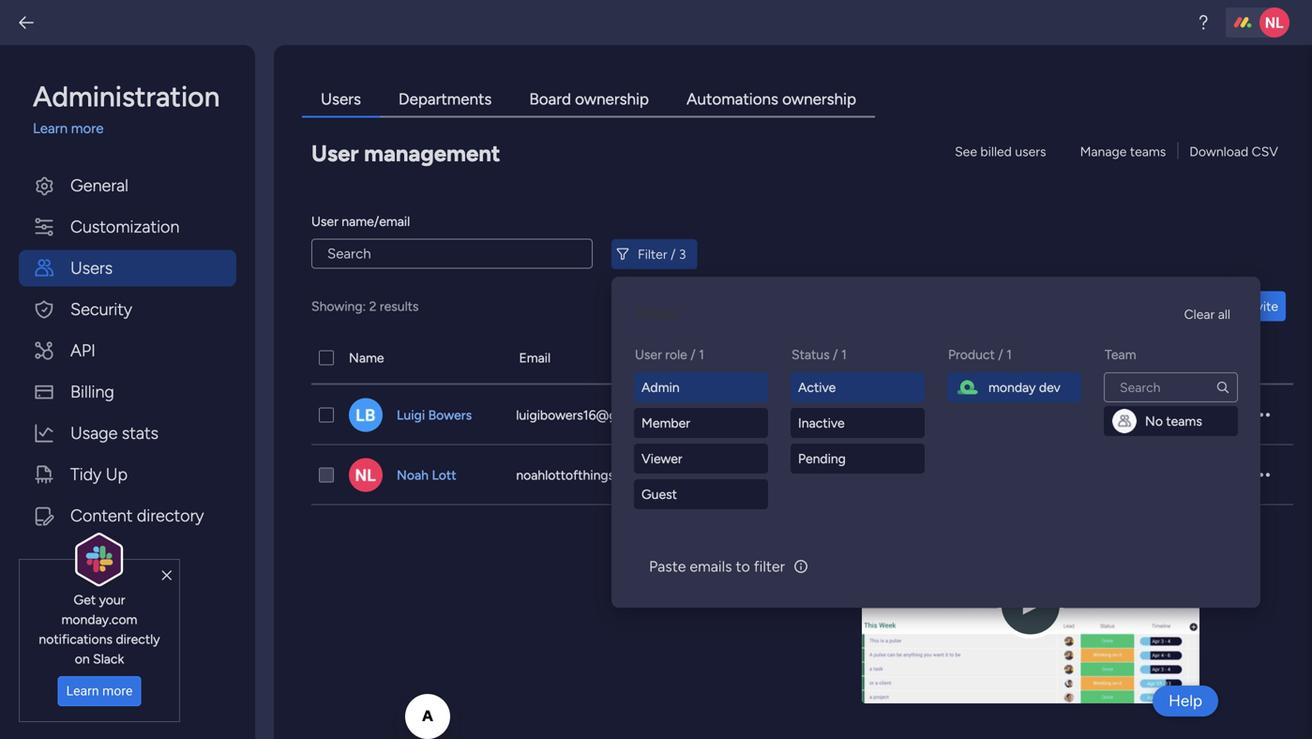 Task type: vqa. For each thing, say whether or not it's contained in the screenshot.
ROW
yes



Task type: locate. For each thing, give the bounding box(es) containing it.
1 horizontal spatial users
[[321, 90, 361, 109]]

paste emails to filter button
[[634, 548, 825, 585]]

admin down the admin button at the bottom
[[664, 407, 702, 423]]

nov 21, 2023 down search image
[[1180, 399, 1223, 432]]

0 horizontal spatial 21,
[[1060, 399, 1076, 415]]

1 up monday
[[1007, 347, 1012, 363]]

1 vertical spatial users
[[70, 258, 113, 278]]

0 horizontal spatial nov
[[1032, 399, 1057, 415]]

user
[[312, 140, 359, 167], [312, 213, 339, 229], [635, 347, 662, 363], [652, 350, 679, 366]]

teams right no
[[1167, 413, 1203, 429]]

bowers
[[428, 407, 472, 423]]

last
[[1193, 340, 1218, 356]]

nov 21, 2023 down dev
[[1032, 399, 1076, 432]]

invite button
[[1218, 291, 1286, 321]]

customization button
[[19, 209, 236, 245]]

learn more link
[[33, 118, 236, 139]]

luigibowers16@gmail.com
[[516, 407, 669, 423]]

user name/email
[[312, 213, 410, 229]]

2 row from the top
[[312, 385, 1294, 445]]

1
[[699, 347, 705, 363], [842, 347, 847, 363], [1007, 347, 1012, 363]]

role inside row
[[682, 350, 704, 366]]

role
[[665, 347, 688, 363], [682, 350, 704, 366]]

0 vertical spatial more
[[71, 120, 104, 137]]

board ownership
[[529, 90, 649, 109]]

by
[[1111, 360, 1125, 376]]

tidy
[[70, 464, 102, 485]]

ownership
[[575, 90, 649, 109], [783, 90, 857, 109]]

lott
[[432, 467, 457, 483]]

learn down administration
[[33, 120, 68, 137]]

showing: 2 results
[[312, 298, 419, 314]]

get
[[74, 592, 96, 608]]

2 v2 ellipsis image from the top
[[1254, 467, 1270, 484]]

0 horizontal spatial users
[[70, 258, 113, 278]]

active
[[798, 380, 836, 395], [860, 407, 898, 423], [860, 467, 898, 483]]

team
[[1105, 347, 1137, 363]]

1 horizontal spatial ownership
[[783, 90, 857, 109]]

nov
[[1032, 399, 1057, 415], [1180, 399, 1204, 415]]

learn inside learn more button
[[66, 684, 99, 699]]

manage teams
[[1080, 144, 1167, 160]]

grid
[[312, 333, 1294, 721]]

showing:
[[312, 298, 366, 314]]

monday dev button
[[948, 372, 1082, 403]]

guest
[[642, 486, 677, 502]]

1 1 from the left
[[699, 347, 705, 363]]

users up security
[[70, 258, 113, 278]]

None search field
[[1104, 372, 1239, 403]]

2 horizontal spatial 1
[[1007, 347, 1012, 363]]

/ right product
[[999, 347, 1004, 363]]

1 horizontal spatial nov 21, 2023
[[1180, 399, 1223, 432]]

product
[[949, 347, 995, 363]]

pending button
[[791, 444, 925, 474]]

21, down dev
[[1060, 399, 1076, 415]]

paste emails to filter
[[649, 558, 785, 576]]

status / 1
[[792, 347, 847, 363]]

user for user role / 1
[[635, 347, 662, 363]]

1 up the admin button at the bottom
[[699, 347, 705, 363]]

/ inside dropdown button
[[671, 246, 676, 262]]

nov down dev
[[1032, 399, 1057, 415]]

1 vertical spatial active
[[860, 407, 898, 423]]

row up pending
[[312, 385, 1294, 445]]

v2 ellipsis image
[[1254, 407, 1270, 424], [1254, 467, 1270, 484]]

1 horizontal spatial nov
[[1180, 399, 1204, 415]]

/ for status
[[833, 347, 838, 363]]

1 row from the top
[[312, 333, 1294, 385]]

0 vertical spatial learn
[[33, 120, 68, 137]]

1 vertical spatial teams
[[1167, 413, 1203, 429]]

stats
[[122, 423, 159, 443]]

3 1 from the left
[[1007, 347, 1012, 363]]

board ownership link
[[511, 83, 668, 118]]

/ for filter
[[671, 246, 676, 262]]

2 21, from the left
[[1207, 399, 1223, 415]]

0 horizontal spatial ownership
[[575, 90, 649, 109]]

/
[[671, 246, 676, 262], [691, 347, 696, 363], [833, 347, 838, 363], [999, 347, 1004, 363]]

active button
[[791, 372, 925, 403]]

admin inside button
[[642, 380, 680, 395]]

admin down the user role / 1
[[642, 380, 680, 395]]

row
[[312, 333, 1294, 385], [312, 385, 1294, 445], [312, 445, 1294, 505]]

2023
[[1032, 416, 1063, 432], [1180, 416, 1210, 432]]

2 1 from the left
[[842, 347, 847, 363]]

active down the active 'button'
[[860, 407, 898, 423]]

1 vertical spatial learn
[[66, 684, 99, 699]]

ownership for board ownership
[[575, 90, 649, 109]]

noah lott image
[[349, 458, 383, 492]]

1 for status / 1
[[842, 347, 847, 363]]

teams
[[1130, 144, 1167, 160], [1167, 413, 1203, 429]]

automations ownership link
[[668, 83, 875, 118]]

1 horizontal spatial 21,
[[1207, 399, 1223, 415]]

ownership inside automations ownership link
[[783, 90, 857, 109]]

active inside 'button'
[[798, 380, 836, 395]]

2023 down dev
[[1032, 416, 1063, 432]]

users
[[321, 90, 361, 109], [70, 258, 113, 278]]

row containing invited by
[[312, 333, 1294, 385]]

admin
[[642, 380, 680, 395], [664, 407, 702, 423], [664, 467, 702, 483]]

api button
[[19, 333, 236, 369]]

0 vertical spatial teams
[[1130, 144, 1167, 160]]

add or edit team image
[[966, 401, 995, 429]]

learn inside administration learn more
[[33, 120, 68, 137]]

2023 right no
[[1180, 416, 1210, 432]]

1 vertical spatial more
[[102, 684, 133, 699]]

21, down search image
[[1207, 399, 1223, 415]]

general
[[70, 175, 128, 196]]

0 vertical spatial v2 ellipsis image
[[1254, 407, 1270, 424]]

ownership inside board ownership link
[[575, 90, 649, 109]]

viewer
[[642, 451, 683, 467]]

Search text field
[[312, 239, 593, 269]]

1 right the status
[[842, 347, 847, 363]]

on
[[75, 651, 90, 667]]

ownership right board
[[575, 90, 649, 109]]

0 horizontal spatial nov 21, 2023
[[1032, 399, 1076, 432]]

2 vertical spatial active
[[860, 467, 898, 483]]

2 ownership from the left
[[783, 90, 857, 109]]

0 horizontal spatial 2023
[[1032, 416, 1063, 432]]

dapulse x slim image
[[162, 568, 172, 584]]

filter
[[638, 246, 668, 262]]

first user
[[1108, 407, 1162, 423]]

users
[[1016, 144, 1047, 160]]

cell
[[965, 460, 996, 490]]

noah lott
[[397, 467, 457, 483]]

clear all button
[[1177, 299, 1239, 329]]

more down administration
[[71, 120, 104, 137]]

billing
[[70, 382, 114, 402]]

products
[[776, 350, 828, 366]]

2 vertical spatial admin
[[664, 467, 702, 483]]

usage
[[70, 423, 118, 443]]

learn more
[[66, 684, 133, 699]]

emails
[[690, 558, 732, 576]]

luigi bowers
[[397, 407, 472, 423]]

21,
[[1060, 399, 1076, 415], [1207, 399, 1223, 415]]

see
[[955, 144, 978, 160]]

teams right manage on the right of page
[[1130, 144, 1167, 160]]

/ for product
[[999, 347, 1004, 363]]

see billed users button
[[948, 137, 1054, 167]]

0 horizontal spatial 1
[[699, 347, 705, 363]]

3 row from the top
[[312, 445, 1294, 505]]

management
[[364, 140, 501, 167]]

1 vertical spatial v2 ellipsis image
[[1254, 467, 1270, 484]]

row group
[[312, 385, 1294, 505]]

directory
[[137, 506, 204, 526]]

learn down on on the bottom of the page
[[66, 684, 99, 699]]

active down inactive button
[[860, 467, 898, 483]]

nov right no
[[1180, 399, 1204, 415]]

1 ownership from the left
[[575, 90, 649, 109]]

users up user management
[[321, 90, 361, 109]]

no teams button
[[1104, 406, 1239, 436]]

active down "status / 1"
[[798, 380, 836, 395]]

general button
[[19, 167, 236, 204]]

get your monday.com notifications directly on slack
[[39, 592, 160, 667]]

active for luigibowers16@gmail.com
[[860, 407, 898, 423]]

to
[[736, 558, 750, 576]]

users button
[[19, 250, 236, 287]]

download csv button
[[1183, 137, 1286, 167]]

admin down viewer
[[664, 467, 702, 483]]

user inside row
[[652, 350, 679, 366]]

noahlottofthings@gmail.com
[[516, 467, 688, 483]]

api
[[70, 341, 96, 361]]

all
[[1219, 306, 1231, 322]]

/ left 3 on the top of page
[[671, 246, 676, 262]]

3
[[679, 246, 686, 262]]

row down inactive
[[312, 445, 1294, 505]]

row group containing nov 21, 2023
[[312, 385, 1294, 505]]

teams for no teams
[[1167, 413, 1203, 429]]

1 horizontal spatial 1
[[842, 347, 847, 363]]

ownership right automations
[[783, 90, 857, 109]]

more down slack
[[102, 684, 133, 699]]

/ right the status
[[833, 347, 838, 363]]

email
[[519, 350, 551, 366]]

0 vertical spatial active
[[798, 380, 836, 395]]

help button
[[1153, 686, 1219, 717]]

0 vertical spatial admin
[[642, 380, 680, 395]]

member
[[642, 415, 691, 431]]

row up inactive
[[312, 333, 1294, 385]]

user management
[[312, 140, 501, 167]]

monday
[[989, 380, 1036, 395]]

1 horizontal spatial 2023
[[1180, 416, 1210, 432]]

teams for manage teams
[[1130, 144, 1167, 160]]



Task type: describe. For each thing, give the bounding box(es) containing it.
viewer button
[[634, 444, 768, 474]]

more inside learn more button
[[102, 684, 133, 699]]

2 2023 from the left
[[1180, 416, 1210, 432]]

row containing noah lott
[[312, 445, 1294, 505]]

security
[[70, 299, 132, 319]]

monday dev
[[989, 380, 1061, 395]]

users inside button
[[70, 258, 113, 278]]

2 nov from the left
[[1180, 399, 1204, 415]]

Search search field
[[1104, 372, 1239, 403]]

billed
[[981, 144, 1012, 160]]

v2 surface invite image
[[1225, 300, 1239, 313]]

usage stats
[[70, 423, 159, 443]]

invited
[[1111, 340, 1151, 356]]

tidy up
[[70, 464, 128, 485]]

user
[[1137, 407, 1162, 423]]

administration
[[33, 80, 220, 114]]

name
[[349, 350, 384, 366]]

security button
[[19, 291, 236, 328]]

departments
[[399, 90, 492, 109]]

invited by
[[1111, 340, 1151, 376]]

search image
[[1216, 380, 1231, 395]]

2
[[369, 298, 377, 314]]

filters
[[635, 305, 676, 323]]

content directory button
[[19, 498, 236, 534]]

billing button
[[19, 374, 236, 410]]

role for user role
[[682, 350, 704, 366]]

1 nov 21, 2023 from the left
[[1032, 399, 1076, 432]]

active
[[1193, 360, 1229, 376]]

results
[[380, 298, 419, 314]]

administration learn more
[[33, 80, 220, 137]]

1 nov from the left
[[1032, 399, 1057, 415]]

teams
[[972, 350, 1010, 366]]

customization
[[70, 217, 180, 237]]

departments link
[[380, 83, 511, 118]]

content directory
[[70, 506, 204, 526]]

filter / 3
[[638, 246, 686, 262]]

0 vertical spatial users
[[321, 90, 361, 109]]

1 2023 from the left
[[1032, 416, 1063, 432]]

inactive
[[798, 415, 845, 431]]

/ up the admin button at the bottom
[[691, 347, 696, 363]]

manage
[[1080, 144, 1127, 160]]

csv
[[1252, 144, 1279, 160]]

users link
[[302, 83, 380, 118]]

first
[[1108, 407, 1134, 423]]

tidy up button
[[19, 456, 236, 493]]

paste
[[649, 558, 686, 576]]

filter
[[754, 558, 785, 576]]

back to workspace image
[[17, 13, 36, 32]]

pending
[[798, 451, 846, 467]]

row containing nov 21, 2023
[[312, 385, 1294, 445]]

luigi bowers image
[[349, 398, 383, 432]]

automations
[[687, 90, 779, 109]]

content
[[70, 506, 133, 526]]

ownership for automations ownership
[[783, 90, 857, 109]]

luigi bowers link
[[394, 406, 475, 425]]

grid containing invited by
[[312, 333, 1294, 721]]

2 nov 21, 2023 from the left
[[1180, 399, 1223, 432]]

help image
[[1194, 13, 1213, 32]]

no teams
[[1146, 413, 1203, 429]]

product / 1
[[949, 347, 1012, 363]]

inactive button
[[791, 408, 925, 438]]

1 vertical spatial admin
[[664, 407, 702, 423]]

see billed users
[[955, 144, 1047, 160]]

1 v2 ellipsis image from the top
[[1254, 407, 1270, 424]]

learn more button
[[58, 676, 141, 707]]

more inside administration learn more
[[71, 120, 104, 137]]

active for noahlottofthings@gmail.com
[[860, 467, 898, 483]]

status
[[792, 347, 830, 363]]

download csv
[[1190, 144, 1279, 160]]

usage stats button
[[19, 415, 236, 452]]

luigi
[[397, 407, 425, 423]]

member button
[[634, 408, 768, 438]]

board
[[529, 90, 571, 109]]

help
[[1169, 692, 1203, 711]]

manage teams button
[[1073, 137, 1174, 167]]

last active
[[1193, 340, 1229, 376]]

automations ownership
[[687, 90, 857, 109]]

user role
[[652, 350, 704, 366]]

user for user management
[[312, 140, 359, 167]]

noah lott image
[[1260, 8, 1290, 38]]

user for user name/email
[[312, 213, 339, 229]]

1 for product / 1
[[1007, 347, 1012, 363]]

notifications
[[39, 631, 113, 647]]

up
[[106, 464, 128, 485]]

user for user role
[[652, 350, 679, 366]]

role for user role / 1
[[665, 347, 688, 363]]

1 21, from the left
[[1060, 399, 1076, 415]]

clear all
[[1185, 306, 1231, 322]]

user role / 1
[[635, 347, 705, 363]]

name/email
[[342, 213, 410, 229]]

dev
[[1040, 380, 1061, 395]]

admin button
[[634, 372, 768, 403]]

clear
[[1185, 306, 1215, 322]]



